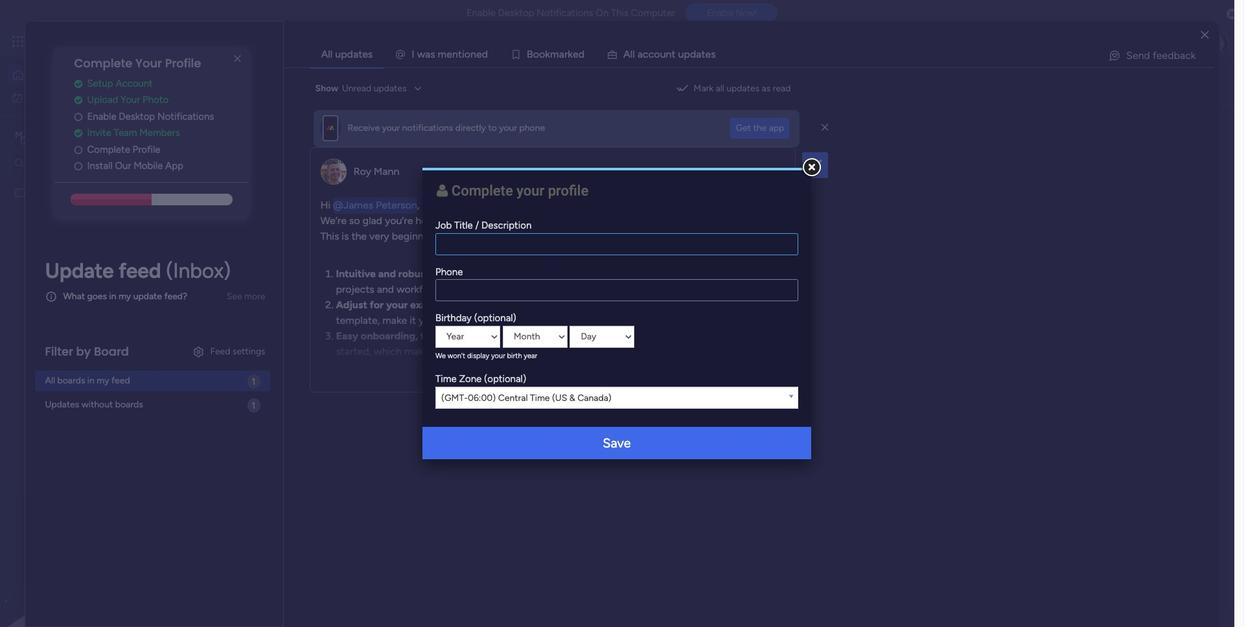 Task type: vqa. For each thing, say whether or not it's contained in the screenshot.
Needs:
yes



Task type: describe. For each thing, give the bounding box(es) containing it.
feed settings
[[210, 346, 265, 357]]

0 vertical spatial 1
[[376, 336, 379, 347]]

b
[[527, 48, 533, 60]]

monday work management
[[58, 34, 201, 49]]

your for profile
[[135, 55, 162, 71]]

(gmt-06:00) central time (us & canada)
[[441, 393, 612, 404]]

teammates
[[389, 443, 442, 456]]

recently
[[257, 132, 305, 146]]

start
[[464, 443, 486, 456]]

techie
[[595, 330, 624, 342]]

1 horizontal spatial this
[[611, 7, 629, 19]]

very
[[369, 230, 389, 242]]

exact
[[410, 298, 437, 311]]

team
[[114, 127, 137, 139]]

a right i
[[425, 48, 430, 60]]

home button
[[8, 65, 139, 86]]

zone
[[459, 373, 482, 385]]

of inside hi @james peterson , we're so glad you're here. this is the very beginning of your team's journey to exceptional teamwork.
[[441, 230, 450, 242]]

intuitive
[[336, 267, 376, 280]]

display
[[467, 352, 489, 360]]

and down intuitive and robust:
[[377, 283, 394, 295]]

receive your notifications directly to your phone
[[348, 122, 545, 134]]

more for see more
[[244, 291, 265, 302]]

1 vertical spatial feed
[[299, 335, 324, 349]]

work for my
[[43, 92, 63, 103]]

1 horizontal spatial time
[[530, 393, 550, 404]]

1 t from the left
[[458, 48, 462, 60]]

simple
[[601, 345, 631, 357]]

recently visited
[[257, 132, 344, 146]]

0 vertical spatial update feed (inbox)
[[45, 258, 231, 283]]

m for workspace icon
[[270, 557, 283, 576]]

the inside button
[[753, 122, 767, 133]]

1 vertical spatial workspace
[[379, 285, 423, 296]]

a inside 'you don't have to be a techie to feel confident in getting started, which makes onboarding anyone in your team as simple as using their phone.'
[[587, 330, 593, 342]]

1 horizontal spatial roy mann
[[353, 165, 399, 177]]

your inside good afternoon, james! quickly access your recent boards, inbox and workspaces
[[296, 81, 317, 94]]

job
[[436, 220, 452, 231]]

0 horizontal spatial as
[[588, 345, 599, 357]]

1 e from the left
[[447, 48, 452, 60]]

complex
[[710, 267, 749, 280]]

what goes in my update feed?
[[63, 291, 187, 302]]

workspace selection element
[[12, 127, 108, 144]]

robust:
[[398, 267, 433, 280]]

make
[[382, 314, 407, 326]]

0 horizontal spatial workspaces
[[277, 513, 341, 527]]

a l l a c c o u n t u p d a t e s
[[623, 48, 716, 60]]

i
[[412, 48, 415, 60]]

enable for enable desktop notifications
[[87, 111, 116, 122]]

we
[[436, 352, 446, 360]]

enable for enable desktop notifications on this computer
[[466, 7, 496, 19]]

here.
[[416, 214, 438, 227]]

in right birth
[[528, 345, 536, 357]]

you inside 'you don't have to be a techie to feel confident in getting started, which makes onboarding anyone in your team as simple as using their phone.'
[[490, 330, 507, 342]]

birthday
[[436, 313, 472, 324]]

easy onboarding, fast adoption:
[[336, 330, 487, 342]]

setup account
[[87, 78, 153, 89]]

0 vertical spatial management
[[131, 34, 201, 49]]

3 e from the left
[[573, 48, 579, 60]]

starts
[[495, 298, 521, 311]]

tab list containing all updates
[[310, 41, 1214, 67]]

1 l from the left
[[631, 48, 633, 60]]

m for a
[[550, 48, 559, 60]]

in up updates without boards
[[87, 375, 95, 386]]

see for see plans
[[227, 36, 242, 47]]

m for workspace image
[[15, 129, 23, 140]]

select product image
[[12, 35, 25, 48]]

0 vertical spatial (optional)
[[474, 313, 516, 324]]

your left profile
[[517, 183, 545, 199]]

read
[[773, 83, 791, 94]]

get
[[736, 122, 751, 133]]

2 d from the left
[[579, 48, 585, 60]]

0 vertical spatial lottie animation element
[[625, 57, 989, 106]]

your inside hi @james peterson , we're so glad you're here. this is the very beginning of your team's journey to exceptional teamwork.
[[453, 230, 474, 242]]

1 horizontal spatial management
[[294, 285, 347, 296]]

computer
[[631, 7, 675, 19]]

in right goes
[[109, 291, 116, 302]]

to inside it all starts with a customizable board. you can pick a ready-made template, make it your own, and choose the building blocks needed to jumpstart your work.
[[650, 314, 660, 326]]

a right "b"
[[559, 48, 564, 60]]

get the app button
[[731, 118, 790, 138]]

workspaces inside good afternoon, james! quickly access your recent boards, inbox and workspaces
[[437, 81, 493, 94]]

dapulse close image
[[1227, 8, 1238, 21]]

1 c from the left
[[643, 48, 649, 60]]

b o o k m a r k e d
[[527, 48, 585, 60]]

see more button
[[221, 286, 271, 307]]

filter by board
[[45, 343, 129, 360]]

main inside "workspace selection" element
[[30, 129, 53, 141]]

Job Title / Description text field
[[436, 233, 798, 255]]

your for photo
[[121, 94, 140, 106]]

2 k from the left
[[568, 48, 573, 60]]

plans
[[244, 36, 266, 47]]

1 vertical spatial test
[[274, 263, 294, 275]]

test list box
[[0, 179, 165, 378]]

photo
[[143, 94, 169, 106]]

updates inside "button"
[[727, 83, 760, 94]]

be
[[573, 330, 585, 342]]

invite for invite your teammates and start collaborating
[[337, 443, 363, 456]]

updates inside tab list
[[335, 48, 373, 60]]

1 o from the left
[[464, 48, 470, 60]]

send feedback
[[1126, 49, 1196, 62]]

1 vertical spatial (optional)
[[484, 373, 526, 385]]

by
[[76, 343, 91, 360]]

roy mann image
[[270, 379, 296, 405]]

anyone
[[492, 345, 526, 357]]

feed?
[[164, 291, 187, 302]]

with inside it all starts with a customizable board. you can pick a ready-made template, make it your own, and choose the building blocks needed to jumpstart your work.
[[524, 298, 544, 311]]

profile
[[548, 183, 589, 199]]

complete your profile
[[448, 183, 589, 199]]

and left the start
[[444, 443, 462, 456]]

invite team members link
[[74, 126, 249, 141]]

beginning
[[392, 230, 438, 242]]

glad
[[363, 214, 382, 227]]

component image
[[255, 283, 267, 295]]

track
[[519, 267, 542, 280]]

a right pick
[[711, 298, 717, 311]]

check circle image for invite
[[74, 129, 82, 138]]

workflows
[[397, 283, 444, 295]]

save
[[603, 436, 631, 451]]

0 vertical spatial feed
[[119, 258, 161, 283]]

all for starts
[[482, 298, 492, 311]]

it
[[473, 298, 480, 311]]

makes
[[404, 345, 434, 357]]

m button
[[247, 538, 593, 595]]

your up fast
[[419, 314, 439, 326]]

own,
[[442, 314, 464, 326]]

complete profile link
[[74, 142, 249, 157]]

workspace image
[[261, 551, 292, 582]]

0 vertical spatial time
[[436, 373, 457, 385]]

your left birth
[[491, 352, 505, 360]]

enable now! button
[[686, 3, 778, 23]]

0 horizontal spatial lottie animation element
[[0, 496, 165, 627]]

main workspace
[[30, 129, 106, 141]]

upload your photo link
[[74, 93, 249, 107]]

work for monday
[[105, 34, 128, 49]]

2 n from the left
[[470, 48, 476, 60]]

0 vertical spatial boards
[[57, 375, 85, 386]]

2 s from the left
[[711, 48, 716, 60]]

and left track
[[499, 267, 516, 280]]

1 u from the left
[[660, 48, 666, 60]]

customizable
[[554, 298, 616, 311]]

description
[[482, 220, 532, 231]]

getting
[[718, 330, 752, 342]]

your inside 'you don't have to be a techie to feel confident in getting started, which makes onboarding anyone in your team as simple as using their phone.'
[[539, 345, 560, 357]]

onboarding
[[436, 345, 489, 357]]

3 n from the left
[[666, 48, 672, 60]]

plan,
[[435, 267, 457, 280]]

0 horizontal spatial update
[[45, 258, 114, 283]]

year
[[524, 352, 537, 360]]

mark all updates as read
[[694, 83, 791, 94]]

send
[[1126, 49, 1150, 62]]

read more button
[[311, 366, 795, 392]]

1 for all boards in my feed
[[252, 376, 256, 387]]

0 vertical spatial workspace
[[55, 129, 106, 141]]

complete for complete your profile
[[74, 55, 132, 71]]

1 vertical spatial boards
[[115, 399, 143, 410]]

your left phone
[[499, 122, 517, 134]]

so
[[349, 214, 360, 227]]

user image
[[437, 183, 448, 198]]

inbox
[[389, 81, 415, 94]]

2 e from the left
[[476, 48, 482, 60]]

the inside plan, manage and track all types of work, even for the most complex projects and workflows with ease.
[[666, 267, 681, 280]]

template,
[[336, 314, 380, 326]]

birthday (optional)
[[436, 313, 516, 324]]

using
[[646, 345, 671, 357]]

apps image
[[1102, 35, 1115, 48]]

needs:
[[439, 298, 471, 311]]

collaborating
[[488, 443, 550, 456]]

to right directly
[[488, 122, 497, 134]]

good
[[224, 68, 246, 79]]

0 horizontal spatial roy
[[303, 378, 320, 390]]

notifications for enable desktop notifications
[[157, 111, 214, 122]]

1 vertical spatial for
[[370, 298, 384, 311]]

work management > main workspace
[[272, 285, 423, 296]]

w
[[417, 48, 425, 60]]

1 horizontal spatial as
[[634, 345, 644, 357]]

app
[[165, 160, 183, 172]]

2 vertical spatial feed
[[111, 375, 130, 386]]

1 horizontal spatial update feed (inbox)
[[257, 335, 365, 349]]

workspace image
[[12, 128, 25, 142]]

a right a
[[638, 48, 643, 60]]

check circle image for setup
[[74, 79, 82, 89]]

what
[[63, 291, 85, 302]]

0 vertical spatial mann
[[374, 165, 399, 177]]



Task type: locate. For each thing, give the bounding box(es) containing it.
1 vertical spatial updates
[[727, 83, 760, 94]]

your right receive
[[382, 122, 400, 134]]

1 vertical spatial all
[[45, 375, 55, 386]]

see
[[227, 36, 242, 47], [227, 291, 242, 302]]

1 for updates without boards
[[252, 400, 256, 411]]

setup
[[87, 78, 113, 89]]

notifications for enable desktop notifications on this computer
[[537, 7, 593, 19]]

workspaces up workspace icon
[[277, 513, 341, 527]]

your down james!
[[296, 81, 317, 94]]

0 horizontal spatial n
[[452, 48, 458, 60]]

work right component image
[[272, 285, 291, 296]]

send feedback button
[[1103, 45, 1201, 66]]

for inside plan, manage and track all types of work, even for the most complex projects and workflows with ease.
[[650, 267, 663, 280]]

enable for enable now!
[[707, 8, 734, 18]]

0 vertical spatial (inbox)
[[166, 258, 231, 283]]

enable inside button
[[707, 8, 734, 18]]

0 vertical spatial m
[[15, 129, 23, 140]]

of inside plan, manage and track all types of work, even for the most complex projects and workflows with ease.
[[585, 267, 595, 280]]

teamwork.
[[616, 230, 667, 242]]

lottie animation image
[[0, 496, 165, 627]]

the up don't
[[523, 314, 538, 326]]

i
[[462, 48, 464, 60]]

won't
[[448, 352, 465, 360]]

p
[[684, 48, 690, 60]]

t right w on the left top of the page
[[458, 48, 462, 60]]

check circle image inside upload your photo link
[[74, 95, 82, 105]]

complete your profile
[[74, 55, 201, 71]]

d for a l l a c c o u n t u p d a t e s
[[690, 48, 696, 60]]

0 vertical spatial update
[[45, 258, 114, 283]]

invite
[[87, 127, 111, 139], [337, 443, 363, 456]]

1 horizontal spatial m
[[550, 48, 559, 60]]

d right r
[[579, 48, 585, 60]]

workspace
[[55, 129, 106, 141], [379, 285, 423, 296]]

n left the p
[[666, 48, 672, 60]]

2 circle o image from the top
[[74, 162, 82, 171]]

time left '(us'
[[530, 393, 550, 404]]

1 vertical spatial this
[[320, 230, 339, 242]]

enable desktop notifications on this computer
[[466, 7, 675, 19]]

0 vertical spatial desktop
[[498, 7, 534, 19]]

0 vertical spatial test
[[30, 187, 48, 198]]

2 horizontal spatial d
[[690, 48, 696, 60]]

u left the p
[[660, 48, 666, 60]]

my inside 'button'
[[29, 92, 41, 103]]

close image
[[1201, 30, 1209, 40]]

more inside 'button'
[[244, 291, 265, 302]]

1 vertical spatial mann
[[323, 378, 347, 390]]

we won't display your birth year
[[436, 352, 537, 360]]

(optional) up central
[[484, 373, 526, 385]]

and right inbox at the top left of page
[[418, 81, 435, 94]]

1 vertical spatial notifications
[[157, 111, 214, 122]]

your down "have"
[[539, 345, 560, 357]]

with inside plan, manage and track all types of work, even for the most complex projects and workflows with ease.
[[447, 283, 467, 295]]

0 vertical spatial check circle image
[[74, 79, 82, 89]]

and down it
[[466, 314, 484, 326]]

0 vertical spatial circle o image
[[74, 112, 82, 122]]

see more
[[227, 291, 265, 302]]

main right workspace image
[[30, 129, 53, 141]]

your up make
[[386, 298, 408, 311]]

feed down the board
[[111, 375, 130, 386]]

adjust
[[336, 298, 367, 311]]

check circle image inside invite team members link
[[74, 129, 82, 138]]

enable down upload
[[87, 111, 116, 122]]

1 vertical spatial see
[[227, 291, 242, 302]]

0 horizontal spatial desktop
[[119, 111, 155, 122]]

james peterson image
[[1208, 31, 1229, 52]]

2 l from the left
[[633, 48, 635, 60]]

0 vertical spatial see
[[227, 36, 242, 47]]

easy
[[336, 330, 358, 342]]

filter
[[45, 343, 73, 360]]

with up the needs:
[[447, 283, 467, 295]]

3 o from the left
[[539, 48, 545, 60]]

complete for complete profile
[[87, 144, 130, 155]]

0 vertical spatial profile
[[165, 55, 201, 71]]

time
[[436, 373, 457, 385], [530, 393, 550, 404]]

title
[[454, 220, 473, 231]]

2 horizontal spatial all
[[716, 83, 724, 94]]

you don't have to be a techie to feel confident in getting started, which makes onboarding anyone in your team as simple as using their phone.
[[336, 330, 752, 357]]

invite for invite team members
[[87, 127, 111, 139]]

1 vertical spatial main
[[357, 285, 377, 296]]

0 horizontal spatial profile
[[133, 144, 160, 155]]

/
[[475, 220, 479, 231]]

see for see more
[[227, 291, 242, 302]]

boards
[[57, 375, 85, 386], [115, 399, 143, 410]]

desktop for enable desktop notifications on this computer
[[498, 7, 534, 19]]

1 k from the left
[[545, 48, 550, 60]]

0 horizontal spatial my
[[97, 375, 109, 386]]

d up mark
[[690, 48, 696, 60]]

complete for complete your profile
[[452, 183, 513, 199]]

mann up peterson
[[374, 165, 399, 177]]

update feed (inbox) up "update"
[[45, 258, 231, 283]]

phone.
[[698, 345, 729, 357]]

0 vertical spatial complete
[[74, 55, 132, 71]]

feed up "update"
[[119, 258, 161, 283]]

1 vertical spatial more
[[548, 372, 572, 385]]

roy mann right roy mann icon
[[303, 378, 347, 390]]

lottie animation element
[[625, 57, 989, 106], [0, 496, 165, 627]]

your
[[135, 55, 162, 71], [121, 94, 140, 106]]

m left r
[[550, 48, 559, 60]]

your left teammates
[[366, 443, 387, 456]]

my for my work
[[29, 92, 41, 103]]

m for e
[[438, 48, 447, 60]]

3 t from the left
[[702, 48, 705, 60]]

goes
[[87, 291, 107, 302]]

0 horizontal spatial m
[[15, 129, 23, 140]]

option
[[0, 181, 165, 183]]

0 horizontal spatial all
[[45, 375, 55, 386]]

most
[[684, 267, 707, 280]]

1 circle o image from the top
[[74, 112, 82, 122]]

0 vertical spatial roy mann
[[353, 165, 399, 177]]

desktop
[[498, 7, 534, 19], [119, 111, 155, 122]]

add to favorites image
[[406, 263, 419, 276]]

mark
[[694, 83, 714, 94]]

s right the p
[[711, 48, 716, 60]]

e right i
[[476, 48, 482, 60]]

0 horizontal spatial boards
[[57, 375, 85, 386]]

in up phone. at bottom
[[707, 330, 715, 342]]

notifications down upload your photo link
[[157, 111, 214, 122]]

2 vertical spatial check circle image
[[74, 129, 82, 138]]

1 horizontal spatial roy
[[353, 165, 371, 177]]

0 vertical spatial your
[[135, 55, 162, 71]]

1 horizontal spatial lottie animation element
[[625, 57, 989, 106]]

all for all boards in my feed
[[45, 375, 55, 386]]

and inside good afternoon, james! quickly access your recent boards, inbox and workspaces
[[418, 81, 435, 94]]

more for read more
[[548, 372, 572, 385]]

the left the most
[[666, 267, 681, 280]]

1 horizontal spatial all
[[321, 48, 333, 60]]

as inside "button"
[[762, 83, 771, 94]]

all right it
[[482, 298, 492, 311]]

2 o from the left
[[533, 48, 539, 60]]

d for i w a s m e n t i o n e d
[[482, 48, 488, 60]]

adjust for your exact needs:
[[336, 298, 471, 311]]

central
[[498, 393, 528, 404]]

o left the p
[[654, 48, 660, 60]]

2 m from the left
[[550, 48, 559, 60]]

dapulse x slim image
[[822, 122, 829, 133]]

your
[[296, 81, 317, 94], [382, 122, 400, 134], [499, 122, 517, 134], [517, 183, 545, 199], [453, 230, 474, 242], [386, 298, 408, 311], [419, 314, 439, 326], [710, 314, 731, 326], [539, 345, 560, 357], [491, 352, 505, 360], [366, 443, 387, 456]]

1 horizontal spatial my
[[257, 513, 274, 527]]

@james
[[333, 199, 373, 211]]

work.
[[733, 314, 758, 326]]

m left main workspace
[[15, 129, 23, 140]]

0 vertical spatial my
[[29, 92, 41, 103]]

check circle image
[[74, 79, 82, 89], [74, 95, 82, 105], [74, 129, 82, 138]]

desktop for enable desktop notifications
[[119, 111, 155, 122]]

0 vertical spatial you
[[650, 298, 668, 311]]

you inside it all starts with a customizable board. you can pick a ready-made template, make it your own, and choose the building blocks needed to jumpstart your work.
[[650, 298, 668, 311]]

roy up @james
[[353, 165, 371, 177]]

2 horizontal spatial enable
[[707, 8, 734, 18]]

2 horizontal spatial as
[[762, 83, 771, 94]]

0 horizontal spatial this
[[320, 230, 339, 242]]

all inside "button"
[[716, 83, 724, 94]]

circle o image
[[74, 112, 82, 122], [74, 162, 82, 171]]

app
[[769, 122, 784, 133]]

updates
[[45, 399, 79, 410]]

0 horizontal spatial updates
[[335, 48, 373, 60]]

s
[[430, 48, 435, 60], [711, 48, 716, 60]]

0 horizontal spatial more
[[244, 291, 265, 302]]

my up workspace icon
[[257, 513, 274, 527]]

boards up updates
[[57, 375, 85, 386]]

circle o image for install
[[74, 162, 82, 171]]

plan, manage and track all types of work, even for the most complex projects and workflows with ease.
[[336, 267, 749, 295]]

don't
[[510, 330, 534, 342]]

save button
[[423, 427, 811, 460]]

t left the p
[[672, 48, 676, 60]]

see inside 'button'
[[227, 291, 242, 302]]

tab list
[[310, 41, 1214, 67]]

check circle image for upload
[[74, 95, 82, 105]]

even
[[625, 267, 648, 280]]

invite team members
[[87, 127, 180, 139]]

1 horizontal spatial workspace
[[379, 285, 423, 296]]

0 horizontal spatial main
[[30, 129, 53, 141]]

update feed (inbox) down template,
[[257, 335, 365, 349]]

u right a
[[678, 48, 684, 60]]

mobile
[[134, 160, 163, 172]]

to right journey
[[546, 230, 556, 242]]

fast
[[421, 330, 439, 342]]

1 m from the left
[[438, 48, 447, 60]]

birth
[[507, 352, 522, 360]]

4 e from the left
[[705, 48, 711, 60]]

now!
[[736, 8, 757, 18]]

complete profile
[[87, 144, 160, 155]]

3 check circle image from the top
[[74, 129, 82, 138]]

to up feel at the bottom right of the page
[[650, 314, 660, 326]]

dapulse x slim image
[[230, 51, 245, 67]]

setup account link
[[74, 76, 249, 91]]

(gmt-06:00) central time (us & canada) link
[[436, 387, 798, 409]]

profile up 'setup account' link
[[165, 55, 201, 71]]

exceptional
[[558, 230, 614, 242]]

get the app
[[736, 122, 784, 133]]

all right mark
[[716, 83, 724, 94]]

enable up i w a s m e n t i o n e d
[[466, 7, 496, 19]]

close update feed (inbox) image
[[239, 334, 255, 350]]

1 vertical spatial workspaces
[[277, 513, 341, 527]]

1 horizontal spatial m
[[270, 557, 283, 576]]

(us
[[552, 393, 567, 404]]

the inside it all starts with a customizable board. you can pick a ready-made template, make it your own, and choose the building blocks needed to jumpstart your work.
[[523, 314, 538, 326]]

0 horizontal spatial roy mann
[[303, 378, 347, 390]]

see left component image
[[227, 291, 242, 302]]

to down the needed
[[627, 330, 637, 342]]

and inside it all starts with a customizable board. you can pick a ready-made template, make it your own, and choose the building blocks needed to jumpstart your work.
[[466, 314, 484, 326]]

my work
[[29, 92, 63, 103]]

my for update
[[119, 291, 131, 302]]

your down the ready-
[[710, 314, 731, 326]]

1 horizontal spatial n
[[470, 48, 476, 60]]

job title / description
[[436, 220, 532, 231]]

1 horizontal spatial invite
[[337, 443, 363, 456]]

circle o image down circle o image
[[74, 162, 82, 171]]

roy
[[353, 165, 371, 177], [303, 378, 320, 390]]

1 vertical spatial my
[[257, 513, 274, 527]]

close recently visited image
[[239, 132, 255, 147]]

my for my workspaces
[[257, 513, 274, 527]]

1 horizontal spatial profile
[[165, 55, 201, 71]]

all for updates
[[716, 83, 724, 94]]

team
[[562, 345, 586, 357]]

my for feed
[[97, 375, 109, 386]]

0 vertical spatial main
[[30, 129, 53, 141]]

check circle image inside 'setup account' link
[[74, 79, 82, 89]]

0 horizontal spatial of
[[441, 230, 450, 242]]

more inside button
[[548, 372, 572, 385]]

0 horizontal spatial you
[[490, 330, 507, 342]]

1 horizontal spatial workspaces
[[437, 81, 493, 94]]

a right the be
[[587, 330, 593, 342]]

mann down started,
[[323, 378, 347, 390]]

1 s from the left
[[430, 48, 435, 60]]

1 n from the left
[[452, 48, 458, 60]]

0 horizontal spatial management
[[131, 34, 201, 49]]

circle o image
[[74, 145, 82, 155]]

mann
[[374, 165, 399, 177], [323, 378, 347, 390]]

this inside hi @james peterson , we're so glad you're here. this is the very beginning of your team's journey to exceptional teamwork.
[[320, 230, 339, 242]]

circle o image inside enable desktop notifications link
[[74, 112, 82, 122]]

1 vertical spatial profile
[[133, 144, 160, 155]]

main right the >
[[357, 285, 377, 296]]

the inside hi @james peterson , we're so glad you're here. this is the very beginning of your team's journey to exceptional teamwork.
[[352, 230, 367, 242]]

Phone text field
[[436, 279, 798, 301]]

more up close update feed (inbox) icon
[[244, 291, 265, 302]]

feed settings button
[[187, 341, 271, 362]]

hi @james peterson , we're so glad you're here. this is the very beginning of your team's journey to exceptional teamwork.
[[320, 199, 667, 242]]

2 see from the top
[[227, 291, 242, 302]]

1 vertical spatial work
[[43, 92, 63, 103]]

1 horizontal spatial (inbox)
[[327, 335, 365, 349]]

3 d from the left
[[690, 48, 696, 60]]

all
[[321, 48, 333, 60], [45, 375, 55, 386]]

it all starts with a customizable board. you can pick a ready-made template, make it your own, and choose the building blocks needed to jumpstart your work.
[[336, 298, 775, 326]]

l down computer
[[631, 48, 633, 60]]

1 vertical spatial update feed (inbox)
[[257, 335, 365, 349]]

notifications inside enable desktop notifications link
[[157, 111, 214, 122]]

check circle image up circle o image
[[74, 129, 82, 138]]

o right "b"
[[539, 48, 545, 60]]

a right the p
[[696, 48, 702, 60]]

all inside plan, manage and track all types of work, even for the most complex projects and workflows with ease.
[[544, 267, 554, 280]]

>
[[349, 285, 355, 296]]

check circle image left the setup
[[74, 79, 82, 89]]

1 horizontal spatial you
[[650, 298, 668, 311]]

my workspaces
[[257, 513, 341, 527]]

management left the >
[[294, 285, 347, 296]]

install
[[87, 160, 113, 172]]

check circle image left upload
[[74, 95, 82, 105]]

this right on
[[611, 7, 629, 19]]

2 vertical spatial all
[[482, 298, 492, 311]]

0 horizontal spatial d
[[482, 48, 488, 60]]

complete up job title / description
[[452, 183, 513, 199]]

0 horizontal spatial k
[[545, 48, 550, 60]]

0 horizontal spatial mann
[[323, 378, 347, 390]]

2 vertical spatial 1
[[252, 400, 256, 411]]

0 vertical spatial all
[[716, 83, 724, 94]]

my work button
[[8, 87, 139, 108]]

0 vertical spatial with
[[447, 283, 467, 295]]

to left the be
[[561, 330, 571, 342]]

2 horizontal spatial work
[[272, 285, 291, 296]]

we're
[[320, 214, 347, 227]]

1 horizontal spatial update
[[257, 335, 297, 349]]

home
[[30, 69, 55, 80]]

m inside workspace icon
[[270, 557, 283, 576]]

1 vertical spatial roy mann
[[303, 378, 347, 390]]

the right get at the top right
[[753, 122, 767, 133]]

0 horizontal spatial (inbox)
[[166, 258, 231, 283]]

0 vertical spatial this
[[611, 7, 629, 19]]

1 see from the top
[[227, 36, 242, 47]]

afternoon,
[[249, 68, 291, 79]]

workspace up the adjust for your exact needs:
[[379, 285, 423, 296]]

l
[[631, 48, 633, 60], [633, 48, 635, 60]]

main
[[30, 129, 53, 141], [357, 285, 377, 296]]

e right r
[[573, 48, 579, 60]]

a up building
[[546, 298, 552, 311]]

complete up the setup
[[74, 55, 132, 71]]

time up (gmt- in the left bottom of the page
[[436, 373, 457, 385]]

m inside workspace image
[[15, 129, 23, 140]]

work inside 'button'
[[43, 92, 63, 103]]

profile up mobile
[[133, 144, 160, 155]]

my
[[119, 291, 131, 302], [97, 375, 109, 386]]

Search in workspace field
[[27, 156, 108, 170]]

all up james!
[[321, 48, 333, 60]]

1
[[376, 336, 379, 347], [252, 376, 256, 387], [252, 400, 256, 411]]

boards right without at the left bottom of the page
[[115, 399, 143, 410]]

t right the p
[[702, 48, 705, 60]]

update up what
[[45, 258, 114, 283]]

2 t from the left
[[672, 48, 676, 60]]

0 horizontal spatial s
[[430, 48, 435, 60]]

0 horizontal spatial notifications
[[157, 111, 214, 122]]

1 vertical spatial update
[[257, 335, 297, 349]]

0 vertical spatial all
[[321, 48, 333, 60]]

(inbox) down template,
[[327, 335, 365, 349]]

o left r
[[533, 48, 539, 60]]

to inside hi @james peterson , we're so glad you're here. this is the very beginning of your team's journey to exceptional teamwork.
[[546, 230, 556, 242]]

projects
[[336, 283, 374, 295]]

adoption:
[[442, 330, 487, 342]]

good afternoon, james! quickly access your recent boards, inbox and workspaces
[[224, 68, 493, 94]]

d right i
[[482, 48, 488, 60]]

my left "update"
[[119, 291, 131, 302]]

feel
[[639, 330, 657, 342]]

test inside list box
[[30, 187, 48, 198]]

settings
[[233, 346, 265, 357]]

profile
[[165, 55, 201, 71], [133, 144, 160, 155]]

your up 'setup account' link
[[135, 55, 162, 71]]

and left add to favorites image
[[378, 267, 396, 280]]

invite your teammates and start collaborating
[[337, 443, 550, 456]]

1 horizontal spatial enable
[[466, 7, 496, 19]]

r
[[564, 48, 568, 60]]

4 o from the left
[[654, 48, 660, 60]]

all for all updates
[[321, 48, 333, 60]]

circle o image inside install our mobile app link
[[74, 162, 82, 171]]

1 vertical spatial roy
[[303, 378, 320, 390]]

1 vertical spatial desktop
[[119, 111, 155, 122]]

0 vertical spatial workspaces
[[437, 81, 493, 94]]

2 check circle image from the top
[[74, 95, 82, 105]]

roy right roy mann icon
[[303, 378, 320, 390]]

0 horizontal spatial update feed (inbox)
[[45, 258, 231, 283]]

1 horizontal spatial more
[[548, 372, 572, 385]]

1 vertical spatial management
[[294, 285, 347, 296]]

update
[[133, 291, 162, 302]]

2 u from the left
[[678, 48, 684, 60]]

1 d from the left
[[482, 48, 488, 60]]

d
[[482, 48, 488, 60], [579, 48, 585, 60], [690, 48, 696, 60]]

1 horizontal spatial my
[[119, 291, 131, 302]]

0 horizontal spatial m
[[438, 48, 447, 60]]

your left /
[[453, 230, 474, 242]]

2 c from the left
[[649, 48, 654, 60]]

roy mann up @james peterson link
[[353, 165, 399, 177]]

test
[[30, 187, 48, 198], [274, 263, 294, 275]]

see inside button
[[227, 36, 242, 47]]

circle o image for enable
[[74, 112, 82, 122]]

more up '(us'
[[548, 372, 572, 385]]

ready-
[[719, 298, 749, 311]]

public board image
[[14, 186, 26, 199]]

1 vertical spatial (inbox)
[[327, 335, 365, 349]]

desktop up "b"
[[498, 7, 534, 19]]

o right w on the left top of the page
[[464, 48, 470, 60]]

1 horizontal spatial boards
[[115, 399, 143, 410]]

work down home
[[43, 92, 63, 103]]

as down feel at the bottom right of the page
[[634, 345, 644, 357]]

all inside it all starts with a customizable board. you can pick a ready-made template, make it your own, and choose the building blocks needed to jumpstart your work.
[[482, 298, 492, 311]]

1 horizontal spatial for
[[650, 267, 663, 280]]

l right a
[[633, 48, 635, 60]]

1 vertical spatial lottie animation element
[[0, 496, 165, 627]]

of left title
[[441, 230, 450, 242]]

work up complete your profile
[[105, 34, 128, 49]]

all boards in my feed
[[45, 375, 130, 386]]

this left the is
[[320, 230, 339, 242]]

enable
[[466, 7, 496, 19], [707, 8, 734, 18], [87, 111, 116, 122]]

(optional) down starts
[[474, 313, 516, 324]]

updates
[[335, 48, 373, 60], [727, 83, 760, 94]]

your down account
[[121, 94, 140, 106]]

1 check circle image from the top
[[74, 79, 82, 89]]



